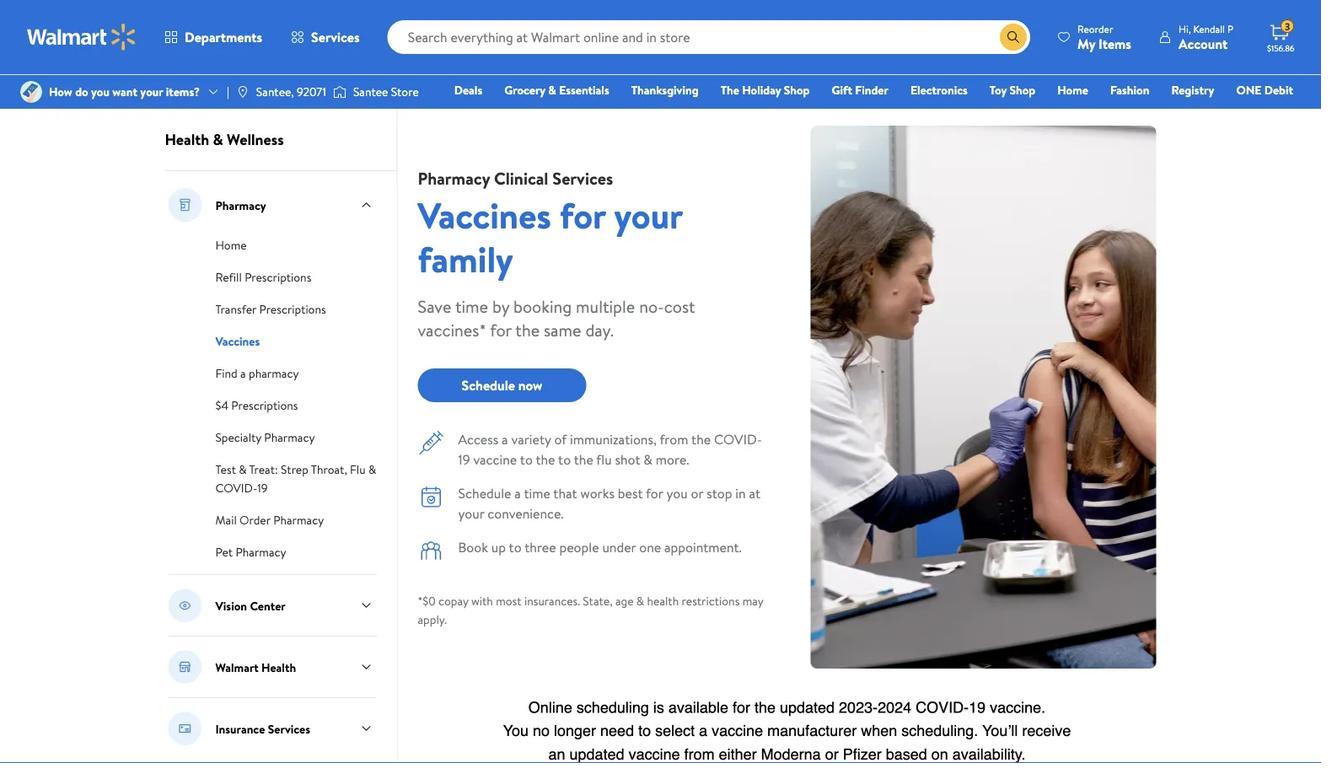 Task type: locate. For each thing, give the bounding box(es) containing it.
refill prescriptions link
[[216, 267, 312, 286]]

1 vertical spatial services
[[553, 166, 613, 190]]

home link up refill
[[216, 235, 247, 254]]

health right the walmart
[[262, 659, 296, 675]]

1 horizontal spatial for
[[560, 190, 606, 240]]

 image right |
[[236, 85, 250, 99]]

people
[[560, 538, 599, 557]]

0 vertical spatial home link
[[1050, 81, 1097, 99]]

schedule a time that works best for you or stop in at your convenience. image
[[418, 483, 445, 510]]

a right find in the left of the page
[[240, 365, 246, 382]]

schedule left the now
[[462, 376, 515, 395]]

0 vertical spatial for
[[560, 190, 606, 240]]

1 vertical spatial home link
[[216, 235, 247, 254]]

1 vertical spatial vaccines
[[216, 333, 260, 350]]

time left the by
[[455, 294, 488, 318]]

1 horizontal spatial  image
[[236, 85, 250, 99]]

vaccines
[[418, 190, 552, 240], [216, 333, 260, 350]]

1 vertical spatial 19
[[257, 480, 268, 496]]

1 horizontal spatial you
[[667, 484, 688, 503]]

a up convenience.
[[515, 484, 521, 503]]

 image
[[20, 81, 42, 103], [236, 85, 250, 99]]

1 horizontal spatial your
[[458, 504, 485, 523]]

by
[[493, 294, 510, 318]]

thanksgiving
[[632, 82, 699, 98]]

transfer prescriptions
[[216, 301, 326, 318]]

services button
[[277, 17, 374, 57]]

& right flu
[[369, 461, 376, 478]]

prescriptions for transfer prescriptions
[[259, 301, 326, 318]]

|
[[227, 83, 229, 100]]

19 down access
[[458, 450, 470, 469]]

convenience.
[[488, 504, 564, 523]]

0 horizontal spatial services
[[268, 721, 310, 737]]

0 horizontal spatial for
[[490, 318, 512, 342]]

prescriptions up transfer prescriptions link
[[245, 269, 312, 286]]

hi, kendall p account
[[1179, 22, 1234, 53]]

schedule
[[462, 376, 515, 395], [458, 484, 512, 503]]

& right the shot
[[644, 450, 653, 469]]

insurance services
[[216, 721, 310, 737]]

debit
[[1265, 82, 1294, 98]]

services inside dropdown button
[[311, 28, 360, 46]]

home up refill
[[216, 237, 247, 253]]

health
[[165, 129, 209, 150], [262, 659, 296, 675]]

at
[[749, 484, 761, 503]]

the left flu
[[574, 450, 594, 469]]

1 horizontal spatial covid-
[[714, 430, 762, 449]]

no-
[[639, 294, 664, 318]]

home link down my
[[1050, 81, 1097, 99]]

0 vertical spatial a
[[240, 365, 246, 382]]

access a variety of immunizations, from the covid-19 vaccine to the to the flu shot and more. image
[[418, 429, 445, 456]]

health down items?
[[165, 129, 209, 150]]

kendall
[[1194, 22, 1226, 36]]

2 shop from the left
[[1010, 82, 1036, 98]]

1 vertical spatial covid-
[[216, 480, 257, 496]]

1 horizontal spatial services
[[311, 28, 360, 46]]

19 down treat:
[[257, 480, 268, 496]]

home down my
[[1058, 82, 1089, 98]]

2 horizontal spatial for
[[646, 484, 664, 503]]

up
[[492, 538, 506, 557]]

pharmacy clinical services vaccines for your family
[[418, 166, 683, 283]]

1 horizontal spatial time
[[524, 484, 551, 503]]

stop
[[707, 484, 732, 503]]

0 horizontal spatial covid-
[[216, 480, 257, 496]]

the left same
[[516, 318, 540, 342]]

one
[[640, 538, 661, 557]]

prescriptions down refill prescriptions
[[259, 301, 326, 318]]

find
[[216, 365, 238, 382]]

prescriptions
[[245, 269, 312, 286], [259, 301, 326, 318], [231, 397, 298, 414]]

0 vertical spatial time
[[455, 294, 488, 318]]

you left or
[[667, 484, 688, 503]]

home link
[[1050, 81, 1097, 99], [216, 235, 247, 254]]

health & wellness
[[165, 129, 284, 150]]

0 horizontal spatial home
[[216, 237, 247, 253]]

$156.86
[[1268, 42, 1295, 54]]

 image left how
[[20, 81, 42, 103]]

services
[[311, 28, 360, 46], [553, 166, 613, 190], [268, 721, 310, 737]]

1 horizontal spatial health
[[262, 659, 296, 675]]

or
[[691, 484, 704, 503]]

from
[[660, 430, 689, 449]]

shot
[[615, 450, 641, 469]]

p
[[1228, 22, 1234, 36]]

covid-
[[714, 430, 762, 449], [216, 480, 257, 496]]

1 vertical spatial your
[[614, 190, 683, 240]]

pet pharmacy
[[216, 544, 286, 560]]

three
[[525, 538, 556, 557]]

family
[[418, 234, 514, 283]]

prescriptions up "specialty pharmacy" link
[[231, 397, 298, 414]]

*$0 copay with most insurances. state, age & health restrictions may apply.
[[418, 593, 764, 628]]

shop
[[784, 82, 810, 98], [1010, 82, 1036, 98]]

0 vertical spatial health
[[165, 129, 209, 150]]

vaccines inside pharmacy clinical services vaccines for your family
[[418, 190, 552, 240]]

for
[[560, 190, 606, 240], [490, 318, 512, 342], [646, 484, 664, 503]]

1 vertical spatial health
[[262, 659, 296, 675]]

you right do
[[91, 83, 110, 100]]

& right the age
[[637, 593, 645, 609]]

$4 prescriptions
[[216, 397, 298, 414]]

under
[[603, 538, 636, 557]]

gift finder
[[832, 82, 889, 98]]

1 horizontal spatial home
[[1058, 82, 1089, 98]]

0 horizontal spatial  image
[[20, 81, 42, 103]]

vision center image
[[168, 589, 202, 622]]

1 vertical spatial you
[[667, 484, 688, 503]]

0 vertical spatial schedule
[[462, 376, 515, 395]]

a up vaccine
[[502, 430, 508, 449]]

to down 'of'
[[558, 450, 571, 469]]

1 horizontal spatial a
[[502, 430, 508, 449]]

holiday
[[742, 82, 781, 98]]

2 horizontal spatial services
[[553, 166, 613, 190]]

covid- down test
[[216, 480, 257, 496]]

a inside access a variety of immunizations, from the covid- 19 vaccine to the to the flu shot & more.
[[502, 430, 508, 449]]

0 horizontal spatial 19
[[257, 480, 268, 496]]

day.
[[586, 318, 614, 342]]

pharmacy down the test & treat: strep throat, flu & covid-19
[[273, 512, 324, 528]]

services right clinical
[[553, 166, 613, 190]]

walmart image
[[27, 24, 137, 51]]

specialty pharmacy link
[[216, 428, 315, 446]]

2 vertical spatial a
[[515, 484, 521, 503]]

1 horizontal spatial vaccines
[[418, 190, 552, 240]]

age
[[616, 593, 634, 609]]

shop right holiday
[[784, 82, 810, 98]]

refill
[[216, 269, 242, 286]]

that
[[554, 484, 577, 503]]

the down variety
[[536, 450, 555, 469]]

0 vertical spatial vaccines
[[418, 190, 552, 240]]

schedule inside schedule a time that works best for you or stop in at your convenience.
[[458, 484, 512, 503]]

0 vertical spatial services
[[311, 28, 360, 46]]

immunizations,
[[570, 430, 657, 449]]

toy shop link
[[983, 81, 1044, 99]]

0 vertical spatial your
[[140, 83, 163, 100]]

covid- up "in" at the bottom
[[714, 430, 762, 449]]

0 horizontal spatial time
[[455, 294, 488, 318]]

time inside save time by booking multiple no-cost vaccines* for the same day.
[[455, 294, 488, 318]]

0 horizontal spatial a
[[240, 365, 246, 382]]

1 horizontal spatial shop
[[1010, 82, 1036, 98]]

grocery & essentials
[[505, 82, 610, 98]]

19 inside the test & treat: strep throat, flu & covid-19
[[257, 480, 268, 496]]

19 for access
[[458, 450, 470, 469]]

reorder
[[1078, 22, 1114, 36]]

covid- for access a variety of immunizations, from the covid- 19 vaccine to the to the flu shot & more.
[[714, 430, 762, 449]]

2 vertical spatial your
[[458, 504, 485, 523]]

covid- inside the test & treat: strep throat, flu & covid-19
[[216, 480, 257, 496]]

to
[[520, 450, 533, 469], [558, 450, 571, 469], [509, 538, 522, 557]]

vaccines down transfer
[[216, 333, 260, 350]]

2 vertical spatial for
[[646, 484, 664, 503]]

services right insurance
[[268, 721, 310, 737]]

schedule inside schedule now button
[[462, 376, 515, 395]]

1 vertical spatial prescriptions
[[259, 301, 326, 318]]

hi,
[[1179, 22, 1191, 36]]

with
[[471, 593, 493, 609]]

santee
[[353, 83, 388, 100]]

walmart insurance services image
[[168, 712, 202, 746]]

0 vertical spatial covid-
[[714, 430, 762, 449]]

2 vertical spatial prescriptions
[[231, 397, 298, 414]]

1 vertical spatial home
[[216, 237, 247, 253]]

a inside schedule a time that works best for you or stop in at your convenience.
[[515, 484, 521, 503]]

2 horizontal spatial your
[[614, 190, 683, 240]]

flu
[[350, 461, 366, 478]]

0 horizontal spatial shop
[[784, 82, 810, 98]]

vaccines down clinical
[[418, 190, 552, 240]]

0 vertical spatial prescriptions
[[245, 269, 312, 286]]

reorder my items
[[1078, 22, 1132, 53]]

& inside the *$0 copay with most insurances. state, age & health restrictions may apply.
[[637, 593, 645, 609]]

pharmacy left clinical
[[418, 166, 490, 190]]

book
[[458, 538, 488, 557]]

0 horizontal spatial you
[[91, 83, 110, 100]]

covid- inside access a variety of immunizations, from the covid- 19 vaccine to the to the flu shot & more.
[[714, 430, 762, 449]]

departments
[[185, 28, 262, 46]]

registry
[[1172, 82, 1215, 98]]

0 vertical spatial 19
[[458, 450, 470, 469]]

&
[[549, 82, 557, 98], [213, 129, 223, 150], [644, 450, 653, 469], [239, 461, 247, 478], [369, 461, 376, 478], [637, 593, 645, 609]]

 image
[[333, 84, 347, 100]]

registry link
[[1164, 81, 1223, 99]]

find a pharmacy
[[216, 365, 299, 382]]

vaccines link
[[216, 331, 260, 350]]

services up the 92071
[[311, 28, 360, 46]]

time up convenience.
[[524, 484, 551, 503]]

0 horizontal spatial health
[[165, 129, 209, 150]]

shop right the 'toy'
[[1010, 82, 1036, 98]]

1 vertical spatial for
[[490, 318, 512, 342]]

1 vertical spatial time
[[524, 484, 551, 503]]

1 vertical spatial schedule
[[458, 484, 512, 503]]

schedule down vaccine
[[458, 484, 512, 503]]

& inside access a variety of immunizations, from the covid- 19 vaccine to the to the flu shot & more.
[[644, 450, 653, 469]]

19 inside access a variety of immunizations, from the covid- 19 vaccine to the to the flu shot & more.
[[458, 450, 470, 469]]

1 horizontal spatial 19
[[458, 450, 470, 469]]

your inside schedule a time that works best for you or stop in at your convenience.
[[458, 504, 485, 523]]

schedule for schedule now
[[462, 376, 515, 395]]

more.
[[656, 450, 690, 469]]

2 horizontal spatial a
[[515, 484, 521, 503]]

1 vertical spatial a
[[502, 430, 508, 449]]

your inside pharmacy clinical services vaccines for your family
[[614, 190, 683, 240]]

center
[[250, 597, 286, 614]]



Task type: vqa. For each thing, say whether or not it's contained in the screenshot.
air mattress link
no



Task type: describe. For each thing, give the bounding box(es) containing it.
to right up
[[509, 538, 522, 557]]

how
[[49, 83, 72, 100]]

now
[[519, 376, 543, 395]]

to down variety
[[520, 450, 533, 469]]

a for variety
[[502, 430, 508, 449]]

Search search field
[[388, 20, 1031, 54]]

walmart health image
[[168, 650, 202, 684]]

& right test
[[239, 461, 247, 478]]

for inside pharmacy clinical services vaccines for your family
[[560, 190, 606, 240]]

walmart+ link
[[1236, 105, 1301, 123]]

book up to three people under one appointment. image
[[418, 537, 445, 564]]

pharmacy down the order
[[236, 544, 286, 560]]

access
[[458, 430, 499, 449]]

specialty pharmacy
[[216, 429, 315, 446]]

electronics
[[911, 82, 968, 98]]

search icon image
[[1007, 30, 1021, 44]]

order
[[240, 512, 271, 528]]

fashion
[[1111, 82, 1150, 98]]

& right grocery
[[549, 82, 557, 98]]

$4 prescriptions link
[[216, 396, 298, 414]]

pharmacy right pharmacy image
[[216, 197, 266, 213]]

Walmart Site-Wide search field
[[388, 20, 1031, 54]]

vaccines*
[[418, 318, 486, 342]]

0 horizontal spatial vaccines
[[216, 333, 260, 350]]

fashion link
[[1103, 81, 1158, 99]]

santee store
[[353, 83, 419, 100]]

works
[[581, 484, 615, 503]]

pharmacy up strep
[[264, 429, 315, 446]]

one debit link
[[1229, 81, 1301, 99]]

gift finder link
[[825, 81, 897, 99]]

prescriptions for refill prescriptions
[[245, 269, 312, 286]]

restrictions
[[682, 593, 740, 609]]

state,
[[583, 593, 613, 609]]

the holiday shop
[[721, 82, 810, 98]]

of
[[555, 430, 567, 449]]

refill prescriptions
[[216, 269, 312, 286]]

 image for how do you want your items?
[[20, 81, 42, 103]]

walmart+
[[1244, 105, 1294, 122]]

vision center
[[216, 597, 286, 614]]

vaccine
[[474, 450, 517, 469]]

the
[[721, 82, 740, 98]]

best
[[618, 484, 643, 503]]

most
[[496, 593, 522, 609]]

strep
[[281, 461, 309, 478]]

you inside schedule a time that works best for you or stop in at your convenience.
[[667, 484, 688, 503]]

0 vertical spatial you
[[91, 83, 110, 100]]

schedule now
[[462, 376, 543, 395]]

0 horizontal spatial your
[[140, 83, 163, 100]]

0 horizontal spatial home link
[[216, 235, 247, 254]]

electronics link
[[903, 81, 976, 99]]

santee,
[[256, 83, 294, 100]]

flu
[[597, 450, 612, 469]]

$4
[[216, 397, 229, 414]]

test & treat: strep throat, flu & covid-19 link
[[216, 460, 376, 497]]

treat:
[[249, 461, 278, 478]]

transfer
[[216, 301, 257, 318]]

walmart
[[216, 659, 259, 675]]

pharmacy image
[[168, 188, 202, 222]]

the right from
[[692, 430, 711, 449]]

save time by booking multiple no-cost vaccines* for the same day.
[[418, 294, 696, 342]]

covid- for test & treat: strep throat, flu & covid-19
[[216, 480, 257, 496]]

health
[[647, 593, 679, 609]]

19 for test
[[257, 480, 268, 496]]

want
[[112, 83, 137, 100]]

1 shop from the left
[[784, 82, 810, 98]]

appointment.
[[665, 538, 742, 557]]

for inside save time by booking multiple no-cost vaccines* for the same day.
[[490, 318, 512, 342]]

account
[[1179, 34, 1228, 53]]

2 vertical spatial services
[[268, 721, 310, 737]]

walmart health
[[216, 659, 296, 675]]

schedule a time that works best for you or stop in at your convenience.
[[458, 484, 761, 523]]

 image for santee, 92071
[[236, 85, 250, 99]]

specialty
[[216, 429, 261, 446]]

toy
[[990, 82, 1007, 98]]

how do you want your items?
[[49, 83, 200, 100]]

the inside save time by booking multiple no-cost vaccines* for the same day.
[[516, 318, 540, 342]]

essentials
[[559, 82, 610, 98]]

insurance
[[216, 721, 265, 737]]

services inside pharmacy clinical services vaccines for your family
[[553, 166, 613, 190]]

transfer prescriptions link
[[216, 299, 326, 318]]

one
[[1237, 82, 1262, 98]]

& left wellness
[[213, 129, 223, 150]]

test
[[216, 461, 236, 478]]

items?
[[166, 83, 200, 100]]

pet pharmacy link
[[216, 542, 286, 561]]

grocery & essentials link
[[497, 81, 617, 99]]

insurances.
[[525, 593, 580, 609]]

3
[[1286, 19, 1291, 33]]

*$0
[[418, 593, 436, 609]]

gift
[[832, 82, 853, 98]]

variety
[[512, 430, 551, 449]]

92071
[[297, 83, 326, 100]]

clinical
[[494, 166, 549, 190]]

the holiday shop link
[[713, 81, 818, 99]]

prescriptions for $4 prescriptions
[[231, 397, 298, 414]]

0 vertical spatial home
[[1058, 82, 1089, 98]]

book up to three people under one appointment.
[[458, 538, 742, 557]]

a for time
[[515, 484, 521, 503]]

finder
[[856, 82, 889, 98]]

1 horizontal spatial home link
[[1050, 81, 1097, 99]]

throat,
[[311, 461, 347, 478]]

toy shop
[[990, 82, 1036, 98]]

a for pharmacy
[[240, 365, 246, 382]]

time inside schedule a time that works best for you or stop in at your convenience.
[[524, 484, 551, 503]]

pet
[[216, 544, 233, 560]]

access a variety of immunizations, from the covid- 19 vaccine to the to the flu shot & more.
[[458, 430, 762, 469]]

pharmacy inside pharmacy clinical services vaccines for your family
[[418, 166, 490, 190]]

mail order pharmacy
[[216, 512, 324, 528]]

mail order pharmacy link
[[216, 510, 324, 529]]

multiple
[[576, 294, 635, 318]]

same
[[544, 318, 582, 342]]

for inside schedule a time that works best for you or stop in at your convenience.
[[646, 484, 664, 503]]

in
[[736, 484, 746, 503]]

schedule for schedule a time that works best for you or stop in at your convenience.
[[458, 484, 512, 503]]



